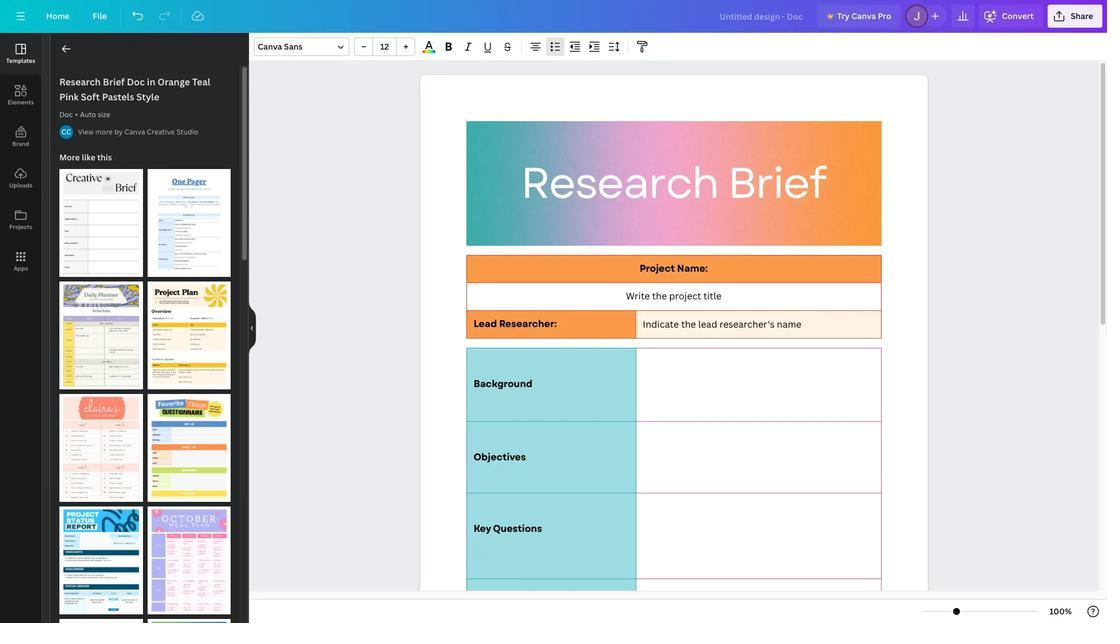 Task type: vqa. For each thing, say whether or not it's contained in the screenshot.
Pastels
yes



Task type: describe. For each thing, give the bounding box(es) containing it.
more
[[95, 127, 113, 137]]

templates button
[[0, 33, 42, 74]]

elements
[[8, 98, 34, 106]]

pro
[[878, 10, 892, 21]]

sans
[[284, 41, 303, 52]]

try canva pro button
[[818, 5, 901, 28]]

100% button
[[1043, 602, 1080, 621]]

project plan professional doc in yellow black friendly corporate style group
[[147, 275, 231, 390]]

monthly meal planner doc in coral white cute style group
[[59, 387, 143, 502]]

auto
[[80, 110, 96, 119]]

projects
[[9, 223, 32, 231]]

elements button
[[0, 74, 42, 116]]

project status report professional doc in dark blue light blue playful abstract style image
[[59, 507, 143, 615]]

research for research brief
[[521, 152, 719, 215]]

file
[[93, 10, 107, 21]]

try
[[838, 10, 850, 21]]

home
[[46, 10, 70, 21]]

monthly meal planner doc in pink pastel purple cute style image
[[147, 507, 231, 615]]

– – number field
[[377, 41, 393, 52]]

project overview doc in light green blue vibrant professional style group
[[147, 612, 231, 623]]

project overview doc in light green blue vibrant professional style image
[[147, 619, 231, 623]]

100%
[[1050, 606, 1073, 617]]

canva sans button
[[254, 38, 350, 56]]

daily planner doc in pastel purple pastel yellow teal fun patterns illustrations style image
[[59, 282, 143, 390]]

tv & film script professional doc in black and white agnostic style group
[[59, 612, 143, 623]]

canva creative studio image
[[59, 125, 73, 139]]

main menu bar
[[0, 0, 1108, 33]]

like
[[82, 152, 95, 163]]

more like this
[[59, 152, 112, 163]]

brief for research brief
[[728, 152, 826, 215]]

doc inside research brief doc in orange teal pink soft pastels style
[[127, 76, 145, 88]]

canva creative studio element
[[59, 125, 73, 139]]

favorite things questionnaire doc in blue orange green playful style group
[[147, 387, 231, 502]]

monthly meal planner doc in coral white cute style image
[[59, 394, 143, 502]]

size
[[98, 110, 110, 119]]

one pager doc in black and white blue light blue classic professional style image
[[147, 169, 231, 277]]

creative brief doc in black and white grey editorial style image
[[59, 169, 143, 277]]

convert
[[1003, 10, 1035, 21]]

monthly meal planner doc in pink pastel purple cute style group
[[147, 500, 231, 615]]

project plan professional doc in yellow black friendly corporate style image
[[147, 282, 231, 390]]

Research Brief text field
[[420, 75, 928, 623]]

pink
[[59, 91, 79, 103]]

research for research brief doc in orange teal pink soft pastels style
[[59, 76, 101, 88]]



Task type: locate. For each thing, give the bounding box(es) containing it.
side panel tab list
[[0, 33, 42, 282]]

0 horizontal spatial research
[[59, 76, 101, 88]]

more
[[59, 152, 80, 163]]

doc
[[127, 76, 145, 88], [59, 110, 73, 119]]

canva sans
[[258, 41, 303, 52]]

daily planner doc in pastel purple pastel yellow teal fun patterns illustrations style group
[[59, 275, 143, 390]]

projects button
[[0, 199, 42, 241]]

project status report professional doc in dark blue light blue playful abstract style group
[[59, 500, 143, 615]]

brief
[[103, 76, 125, 88], [728, 152, 826, 215]]

uploads
[[9, 181, 32, 189]]

apps button
[[0, 241, 42, 282]]

canva right by
[[124, 127, 145, 137]]

research
[[59, 76, 101, 88], [521, 152, 719, 215]]

uploads button
[[0, 158, 42, 199]]

studio
[[177, 127, 198, 137]]

tv & film script professional doc in black and white agnostic style image
[[59, 619, 143, 623]]

style
[[136, 91, 159, 103]]

canva inside button
[[852, 10, 877, 21]]

0 vertical spatial doc
[[127, 76, 145, 88]]

Design title text field
[[711, 5, 814, 28]]

brief for research brief doc in orange teal pink soft pastels style
[[103, 76, 125, 88]]

view more by canva creative studio
[[78, 127, 198, 137]]

research brief
[[521, 152, 826, 215]]

0 horizontal spatial brief
[[103, 76, 125, 88]]

canva inside button
[[124, 127, 145, 137]]

by
[[114, 127, 123, 137]]

file button
[[84, 5, 116, 28]]

brand
[[12, 140, 29, 148]]

1 vertical spatial research
[[521, 152, 719, 215]]

research inside text box
[[521, 152, 719, 215]]

one pager doc in black and white blue light blue classic professional style group
[[147, 162, 231, 277]]

in
[[147, 76, 155, 88]]

doc left in
[[127, 76, 145, 88]]

brief inside text box
[[728, 152, 826, 215]]

auto size
[[80, 110, 110, 119]]

2 vertical spatial canva
[[124, 127, 145, 137]]

1 horizontal spatial canva
[[258, 41, 282, 52]]

1 vertical spatial doc
[[59, 110, 73, 119]]

apps
[[14, 264, 28, 272]]

favorite things questionnaire doc in blue orange green playful style image
[[147, 394, 231, 502]]

creative
[[147, 127, 175, 137]]

view more by canva creative studio button
[[78, 126, 198, 138]]

0 vertical spatial research
[[59, 76, 101, 88]]

canva left sans
[[258, 41, 282, 52]]

canva
[[852, 10, 877, 21], [258, 41, 282, 52], [124, 127, 145, 137]]

1 horizontal spatial brief
[[728, 152, 826, 215]]

0 vertical spatial canva
[[852, 10, 877, 21]]

canva inside popup button
[[258, 41, 282, 52]]

1 horizontal spatial doc
[[127, 76, 145, 88]]

1 vertical spatial brief
[[728, 152, 826, 215]]

1 horizontal spatial research
[[521, 152, 719, 215]]

group
[[354, 38, 415, 56]]

share button
[[1048, 5, 1103, 28]]

pastels
[[102, 91, 134, 103]]

orange
[[158, 76, 190, 88]]

hide image
[[249, 300, 256, 356]]

soft
[[81, 91, 100, 103]]

creative brief doc in black and white grey editorial style group
[[59, 162, 143, 277]]

brand button
[[0, 116, 42, 158]]

0 vertical spatial brief
[[103, 76, 125, 88]]

2 horizontal spatial canva
[[852, 10, 877, 21]]

this
[[97, 152, 112, 163]]

doc up canva creative studio element
[[59, 110, 73, 119]]

teal
[[192, 76, 211, 88]]

canva right try
[[852, 10, 877, 21]]

home link
[[37, 5, 79, 28]]

color range image
[[423, 50, 436, 53]]

0 horizontal spatial doc
[[59, 110, 73, 119]]

research brief doc in orange teal pink soft pastels style
[[59, 76, 211, 103]]

research inside research brief doc in orange teal pink soft pastels style
[[59, 76, 101, 88]]

share
[[1071, 10, 1094, 21]]

templates
[[6, 57, 35, 65]]

convert button
[[980, 5, 1044, 28]]

0 horizontal spatial canva
[[124, 127, 145, 137]]

view
[[78, 127, 94, 137]]

1 vertical spatial canva
[[258, 41, 282, 52]]

brief inside research brief doc in orange teal pink soft pastels style
[[103, 76, 125, 88]]

try canva pro
[[838, 10, 892, 21]]



